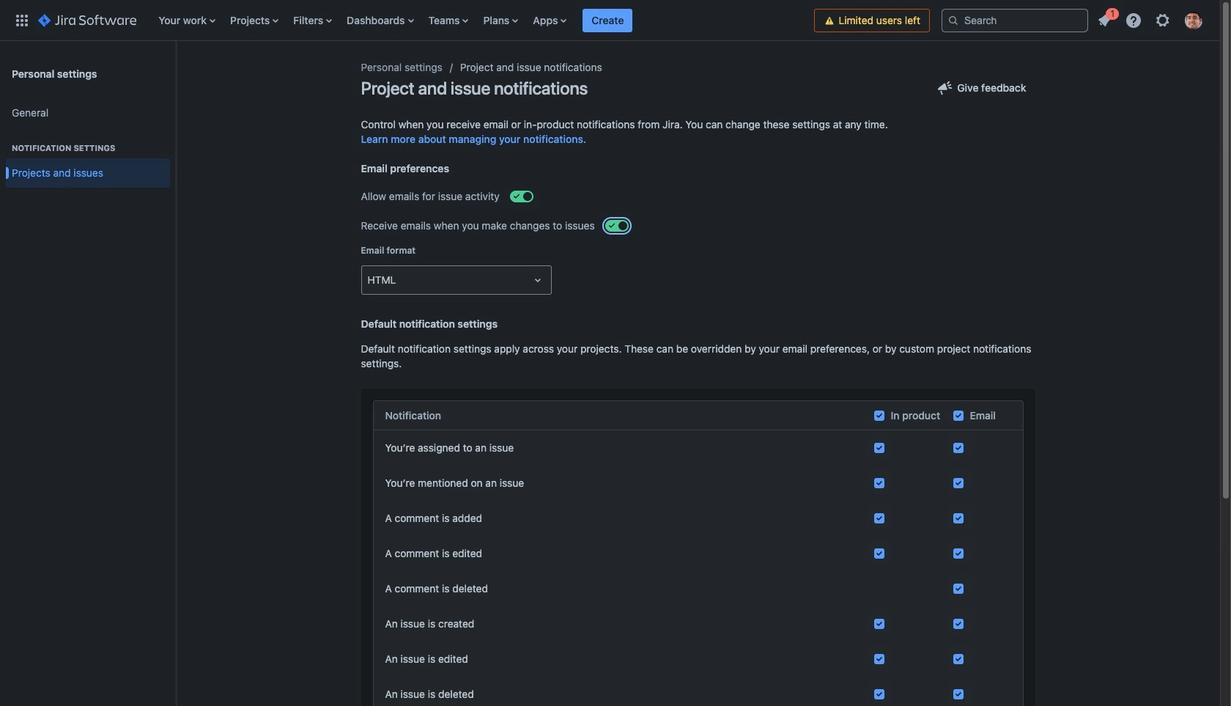 Task type: locate. For each thing, give the bounding box(es) containing it.
help image
[[1125, 11, 1143, 29]]

your profile and settings image
[[1186, 11, 1203, 29]]

None search field
[[942, 8, 1089, 32]]

list item
[[583, 0, 633, 41], [1092, 5, 1120, 32]]

jira software image
[[38, 11, 137, 29], [38, 11, 137, 29]]

0 horizontal spatial list
[[151, 0, 815, 41]]

heading
[[6, 142, 170, 154]]

search image
[[948, 14, 960, 26]]

group
[[6, 94, 170, 196], [6, 128, 170, 192]]

list
[[151, 0, 815, 41], [1092, 5, 1212, 33]]

appswitcher icon image
[[13, 11, 31, 29]]

banner
[[0, 0, 1221, 41]]

None text field
[[368, 273, 370, 287]]

open image
[[529, 271, 547, 289]]



Task type: describe. For each thing, give the bounding box(es) containing it.
2 group from the top
[[6, 128, 170, 192]]

notifications image
[[1096, 11, 1114, 29]]

Search field
[[942, 8, 1089, 32]]

settings image
[[1155, 11, 1172, 29]]

primary element
[[9, 0, 815, 41]]

0 horizontal spatial list item
[[583, 0, 633, 41]]

1 horizontal spatial list
[[1092, 5, 1212, 33]]

sidebar navigation image
[[160, 59, 192, 88]]

1 group from the top
[[6, 94, 170, 196]]

1 horizontal spatial list item
[[1092, 5, 1120, 32]]



Task type: vqa. For each thing, say whether or not it's contained in the screenshot.
"filter"
no



